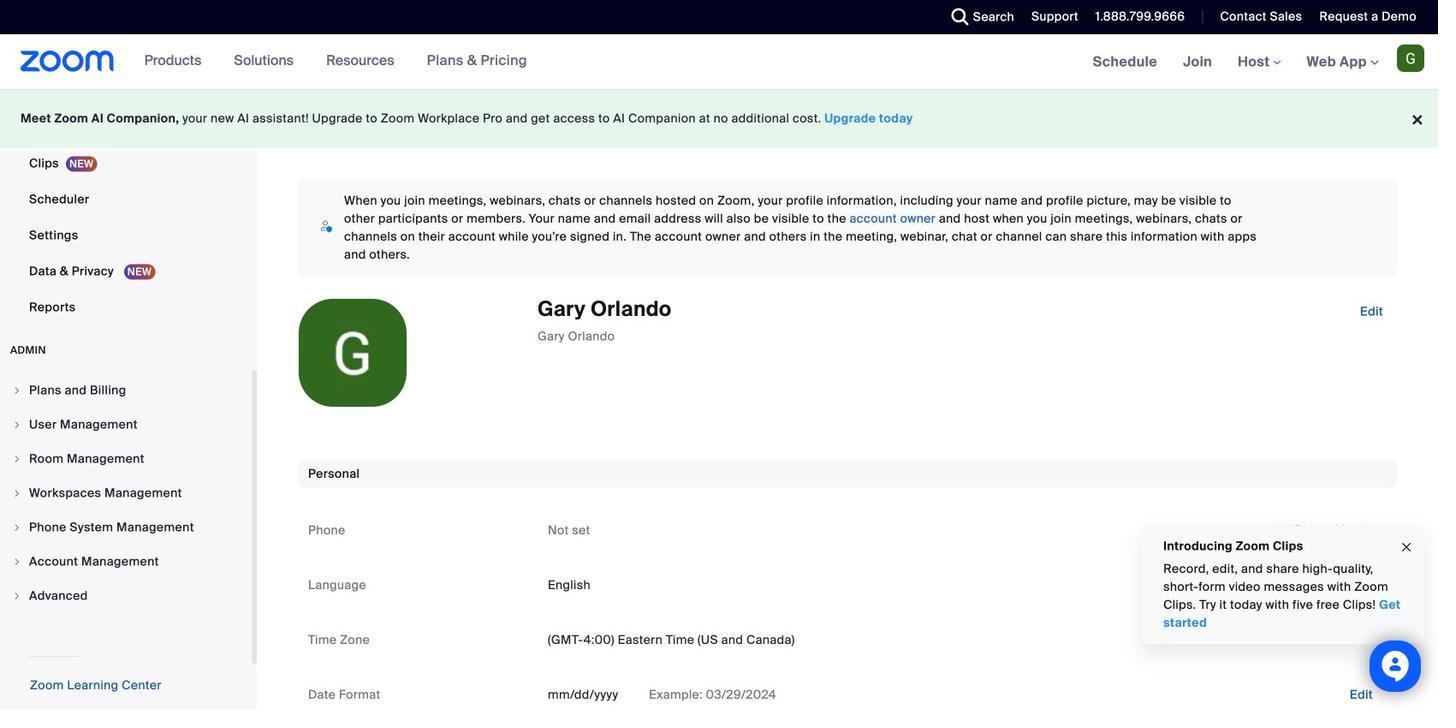Task type: describe. For each thing, give the bounding box(es) containing it.
1 menu item from the top
[[0, 374, 252, 407]]

3 right image from the top
[[12, 522, 22, 533]]

right image for 2nd menu item
[[12, 420, 22, 430]]

edit user photo image
[[339, 345, 367, 361]]

profile picture image
[[1398, 45, 1425, 72]]

1 right image from the top
[[12, 454, 22, 464]]

6 menu item from the top
[[0, 546, 252, 578]]

2 menu item from the top
[[0, 408, 252, 441]]

right image for first menu item from the top
[[12, 385, 22, 396]]

user photo image
[[299, 299, 407, 407]]

admin menu menu
[[0, 374, 252, 614]]

7 menu item from the top
[[0, 580, 252, 612]]



Task type: locate. For each thing, give the bounding box(es) containing it.
banner
[[0, 34, 1439, 90]]

side navigation navigation
[[0, 0, 257, 709]]

2 vertical spatial right image
[[12, 591, 22, 601]]

right image for first menu item from the bottom of the admin menu menu at the left of page
[[12, 591, 22, 601]]

meetings navigation
[[1080, 34, 1439, 90]]

1 vertical spatial right image
[[12, 420, 22, 430]]

4 menu item from the top
[[0, 477, 252, 510]]

personal menu menu
[[0, 0, 252, 326]]

0 vertical spatial right image
[[12, 385, 22, 396]]

5 menu item from the top
[[0, 511, 252, 544]]

1 right image from the top
[[12, 385, 22, 396]]

menu item
[[0, 374, 252, 407], [0, 408, 252, 441], [0, 443, 252, 475], [0, 477, 252, 510], [0, 511, 252, 544], [0, 546, 252, 578], [0, 580, 252, 612]]

right image
[[12, 454, 22, 464], [12, 488, 22, 498], [12, 522, 22, 533], [12, 557, 22, 567]]

2 right image from the top
[[12, 488, 22, 498]]

2 right image from the top
[[12, 420, 22, 430]]

zoom logo image
[[21, 51, 114, 72]]

right image
[[12, 385, 22, 396], [12, 420, 22, 430], [12, 591, 22, 601]]

3 right image from the top
[[12, 591, 22, 601]]

product information navigation
[[132, 34, 540, 89]]

3 menu item from the top
[[0, 443, 252, 475]]

footer
[[0, 89, 1439, 148]]

close image
[[1400, 538, 1414, 557]]

4 right image from the top
[[12, 557, 22, 567]]



Task type: vqa. For each thing, say whether or not it's contained in the screenshot.
right image corresponding to 5th 'menu item' from the bottom
yes



